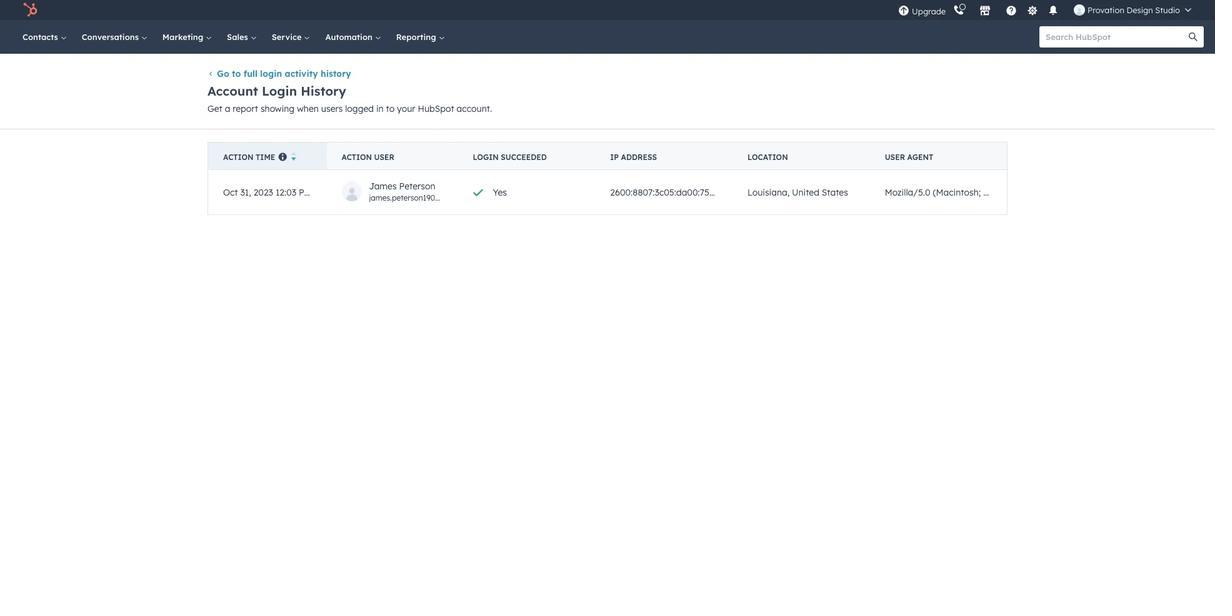 Task type: locate. For each thing, give the bounding box(es) containing it.
full
[[244, 68, 258, 79]]

user agent
[[885, 153, 934, 162]]

when
[[297, 103, 319, 114]]

hubspot image
[[23, 3, 38, 18]]

conversations
[[82, 32, 141, 42]]

login inside account login history get a report showing when users logged in to your hubspot account.
[[262, 83, 297, 98]]

hubspot
[[418, 103, 454, 114]]

1 horizontal spatial action
[[342, 153, 372, 162]]

marketplaces image
[[980, 6, 991, 17]]

succeeded
[[501, 153, 547, 162]]

action for action time
[[223, 152, 254, 162]]

a
[[225, 103, 230, 114]]

settings image
[[1027, 5, 1038, 17]]

sales link
[[220, 20, 264, 54]]

10_15_7)
[[1048, 187, 1086, 198]]

Search HubSpot search field
[[1040, 26, 1193, 48]]

action
[[223, 152, 254, 162], [342, 153, 372, 162]]

provation design studio button
[[1067, 0, 1199, 20]]

0 horizontal spatial login
[[262, 83, 297, 98]]

yes
[[493, 187, 507, 198]]

calling icon image
[[954, 5, 965, 16]]

1 vertical spatial to
[[386, 103, 395, 114]]

james.peterson1902@gmail.com
[[369, 193, 484, 203]]

login
[[262, 83, 297, 98], [473, 153, 499, 162]]

search image
[[1189, 33, 1198, 41]]

to right in
[[386, 103, 395, 114]]

2023
[[254, 187, 273, 198]]

login up "yes" on the top left
[[473, 153, 499, 162]]

to
[[232, 68, 241, 79], [386, 103, 395, 114]]

get
[[208, 103, 222, 114]]

time
[[256, 152, 275, 162]]

0 vertical spatial to
[[232, 68, 241, 79]]

(khtml,
[[1175, 187, 1210, 198]]

action left time
[[223, 152, 254, 162]]

user
[[374, 153, 395, 162]]

0 vertical spatial login
[[262, 83, 297, 98]]

upgrade
[[912, 6, 946, 16]]

logged
[[345, 103, 374, 114]]

menu containing provation design studio
[[897, 0, 1201, 20]]

ip
[[611, 153, 619, 162]]

reporting link
[[389, 20, 452, 54]]

agent
[[908, 153, 934, 162]]

to right go
[[232, 68, 241, 79]]

login down go to full login activity history link
[[262, 83, 297, 98]]

1 horizontal spatial to
[[386, 103, 395, 114]]

1 horizontal spatial login
[[473, 153, 499, 162]]

login succeeded
[[473, 153, 547, 162]]

go
[[217, 68, 229, 79]]

(macintosh;
[[933, 187, 981, 198]]

1 vertical spatial login
[[473, 153, 499, 162]]

users
[[321, 103, 343, 114]]

menu
[[897, 0, 1201, 20]]

history
[[301, 83, 346, 98]]

12:03
[[276, 187, 297, 198]]

action left user
[[342, 153, 372, 162]]

service link
[[264, 20, 318, 54]]

os
[[1025, 187, 1037, 198]]

action inside button
[[223, 152, 254, 162]]

in
[[376, 103, 384, 114]]

0 horizontal spatial action
[[223, 152, 254, 162]]

louisiana , united states
[[748, 187, 849, 198]]

notifications image
[[1048, 6, 1059, 17]]

account login history get a report showing when users logged in to your hubspot account.
[[208, 83, 492, 114]]

james peterson image
[[1074, 4, 1086, 16]]

oct 31, 2023 12:03 pm edt
[[223, 187, 331, 198]]



Task type: describe. For each thing, give the bounding box(es) containing it.
studio
[[1156, 5, 1181, 15]]

action time
[[223, 152, 275, 162]]

james
[[369, 181, 397, 192]]

automation link
[[318, 20, 389, 54]]

conversations link
[[74, 20, 155, 54]]

intel
[[984, 187, 1003, 198]]

help image
[[1006, 6, 1018, 17]]

reporting
[[396, 32, 439, 42]]

location
[[748, 153, 788, 162]]

to inside account login history get a report showing when users logged in to your hubspot account.
[[386, 103, 395, 114]]

marketplaces button
[[972, 0, 999, 20]]

sales
[[227, 32, 251, 42]]

user
[[885, 153, 906, 162]]

settings link
[[1025, 3, 1041, 17]]

action time button
[[208, 142, 327, 170]]

peterson
[[399, 181, 436, 192]]

united
[[792, 187, 820, 198]]

contacts
[[23, 32, 60, 42]]

mac
[[1005, 187, 1023, 198]]

help button
[[1001, 0, 1023, 20]]

design
[[1127, 5, 1154, 15]]

0 horizontal spatial to
[[232, 68, 241, 79]]

provation design studio
[[1088, 5, 1181, 15]]

action for action user
[[342, 153, 372, 162]]

descending sort. press to sort ascending. image
[[292, 152, 296, 161]]

account.
[[457, 103, 492, 114]]

automation
[[325, 32, 375, 42]]

marketing
[[162, 32, 206, 42]]

address
[[621, 153, 657, 162]]

account
[[208, 83, 258, 98]]

activity
[[285, 68, 318, 79]]

mozilla/5.0
[[885, 187, 931, 198]]

go to full login activity history link
[[208, 68, 351, 79]]

ip address
[[611, 153, 657, 162]]

hubspot link
[[15, 3, 47, 18]]

louisiana
[[748, 187, 788, 198]]

upgrade image
[[899, 5, 910, 17]]

li
[[1212, 187, 1216, 198]]

search button
[[1183, 26, 1204, 48]]

edt
[[314, 187, 331, 198]]

states
[[822, 187, 849, 198]]

descending sort. press to sort ascending. element
[[292, 152, 296, 163]]

report
[[233, 103, 258, 114]]

provation
[[1088, 5, 1125, 15]]

pm
[[299, 187, 312, 198]]

your
[[397, 103, 416, 114]]

action user
[[342, 153, 395, 162]]

applewebkit/537.36
[[1089, 187, 1172, 198]]

james peterson james.peterson1902@gmail.com
[[369, 181, 484, 203]]

notifications button
[[1043, 0, 1064, 20]]

showing
[[261, 103, 295, 114]]

go to full login activity history
[[217, 68, 351, 79]]

x
[[1040, 187, 1046, 198]]

calling icon button
[[949, 2, 970, 18]]

service
[[272, 32, 304, 42]]

,
[[788, 187, 790, 198]]

contacts link
[[15, 20, 74, 54]]

2600:8807:3c05:da00:75ca:6685:ffad:1cd
[[611, 187, 777, 198]]

history
[[321, 68, 351, 79]]

login
[[260, 68, 282, 79]]

31,
[[240, 187, 251, 198]]

marketing link
[[155, 20, 220, 54]]

oct
[[223, 187, 238, 198]]

mozilla/5.0 (macintosh; intel mac os x 10_15_7) applewebkit/537.36 (khtml, li
[[885, 187, 1216, 198]]



Task type: vqa. For each thing, say whether or not it's contained in the screenshot.
James Peterson image
yes



